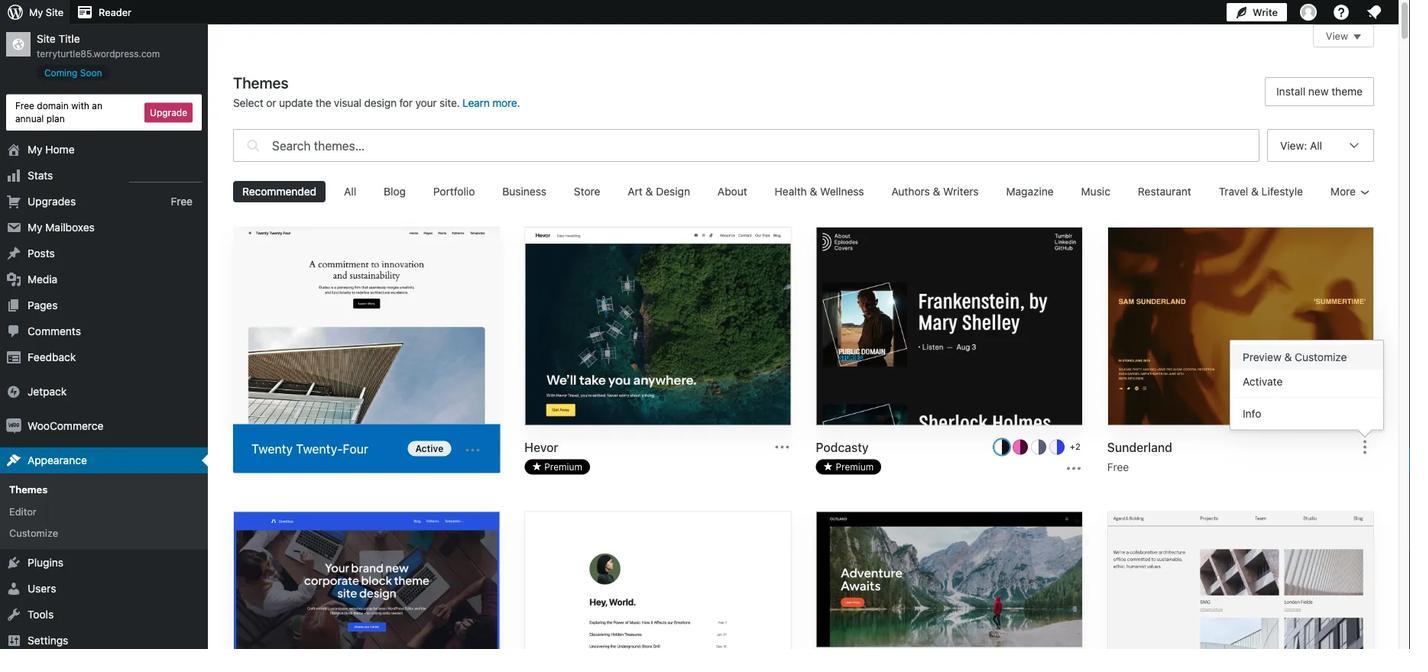 Task type: vqa. For each thing, say whether or not it's contained in the screenshot.
bottom Customize
yes



Task type: locate. For each thing, give the bounding box(es) containing it.
all
[[1310, 139, 1323, 152], [344, 185, 356, 198]]

travel & lifestyle
[[1219, 185, 1303, 198]]

lifestyle
[[1262, 185, 1303, 198]]

all inside "view: all" dropdown button
[[1310, 139, 1323, 152]]

&
[[646, 185, 653, 198], [810, 185, 818, 198], [933, 185, 941, 198], [1252, 185, 1259, 198], [1285, 351, 1292, 363]]

settings
[[28, 635, 68, 647]]

1 horizontal spatial premium
[[836, 462, 874, 473]]

customize up 'activate' button at right bottom
[[1295, 351, 1347, 363]]

0 vertical spatial my
[[29, 6, 43, 18]]

& right art
[[646, 185, 653, 198]]

img image inside woocommerce link
[[6, 419, 21, 434]]

img image for woocommerce
[[6, 419, 21, 434]]

travel
[[1219, 185, 1249, 198]]

themes up "editor"
[[9, 484, 48, 496]]

1 img image from the top
[[6, 385, 21, 400]]

install new theme
[[1277, 85, 1363, 98]]

img image left woocommerce
[[6, 419, 21, 434]]

free up annual plan
[[15, 101, 34, 111]]

free down highest hourly views 0 image
[[171, 195, 193, 208]]

themes for themes
[[9, 484, 48, 496]]

1 vertical spatial all
[[344, 185, 356, 198]]

0 vertical spatial all
[[1310, 139, 1323, 152]]

free down sunderland
[[1108, 461, 1129, 474]]

0 vertical spatial free
[[15, 101, 34, 111]]

1 vertical spatial free
[[171, 195, 193, 208]]

2 img image from the top
[[6, 419, 21, 434]]

premium down podcasty
[[836, 462, 874, 473]]

1 vertical spatial site
[[37, 32, 56, 45]]

active
[[415, 444, 444, 454]]

img image for jetpack
[[6, 385, 21, 400]]

hevor is the block remake of classic theme hever. it is a fully responsive theme, ideal for creating a strong, beautiful, online presence for your business. image
[[525, 228, 791, 427]]

& left writers
[[933, 185, 941, 198]]

posts
[[28, 247, 55, 260]]

& right health
[[810, 185, 818, 198]]

all left blog
[[344, 185, 356, 198]]

update
[[279, 97, 313, 109]]

customize down "editor"
[[9, 527, 58, 539]]

view: all button
[[1268, 129, 1375, 284]]

1 premium from the left
[[545, 462, 583, 473]]

themes inside themes select or update the visual design for your site. learn more .
[[233, 73, 289, 91]]

2 horizontal spatial free
[[1108, 461, 1129, 474]]

sunderland is a simple theme that supports full-site editing. it comes with a set of minimal templates and design settings that can be manipulated through global styles. use it to build something beautiful. image
[[1108, 228, 1374, 427]]

more options for theme podcasty image
[[1065, 460, 1083, 478]]

& for wellness
[[810, 185, 818, 198]]

1 horizontal spatial customize
[[1295, 351, 1347, 363]]

learn more link
[[463, 97, 517, 109]]

.
[[517, 97, 520, 109]]

my inside my home link
[[28, 143, 42, 156]]

free inside free domain with an annual plan
[[15, 101, 34, 111]]

premium
[[545, 462, 583, 473], [836, 462, 874, 473]]

my inside my site link
[[29, 6, 43, 18]]

menu containing preview & customize
[[1231, 341, 1384, 430]]

my left home
[[28, 143, 42, 156]]

a wordpress theme for travel-related websites and blogs designed to showcase stunning destinations around the world. image
[[817, 513, 1082, 650]]

1 vertical spatial themes
[[9, 484, 48, 496]]

tooltip containing preview & customize
[[1222, 340, 1385, 438]]

my profile image
[[1300, 4, 1317, 21]]

+2
[[1070, 442, 1081, 452]]

site.
[[440, 97, 460, 109]]

2 vertical spatial free
[[1108, 461, 1129, 474]]

site
[[46, 6, 64, 18], [37, 32, 56, 45]]

0 horizontal spatial free
[[15, 101, 34, 111]]

select
[[233, 97, 264, 109]]

business
[[503, 185, 547, 198]]

health
[[775, 185, 807, 198]]

0 horizontal spatial premium button
[[525, 460, 590, 475]]

0 vertical spatial img image
[[6, 385, 21, 400]]

tooltip
[[1222, 340, 1385, 438]]

tools
[[28, 609, 54, 621]]

& for customize
[[1285, 351, 1292, 363]]

1 vertical spatial img image
[[6, 419, 21, 434]]

more options for theme twenty twenty-four image
[[463, 441, 482, 460]]

0 horizontal spatial themes
[[9, 484, 48, 496]]

install new theme link
[[1265, 77, 1375, 106]]

all right view:
[[1310, 139, 1323, 152]]

feedback link
[[0, 345, 208, 371]]

0 horizontal spatial customize
[[9, 527, 58, 539]]

portfolio
[[433, 185, 475, 198]]

img image left the jetpack
[[6, 385, 21, 400]]

authors & writers
[[892, 185, 979, 198]]

my site link
[[0, 0, 70, 24]]

plugins
[[28, 557, 63, 569]]

customize inside button
[[1295, 351, 1347, 363]]

comments
[[28, 325, 81, 338]]

customize
[[1295, 351, 1347, 363], [9, 527, 58, 539]]

0 vertical spatial themes
[[233, 73, 289, 91]]

& for lifestyle
[[1252, 185, 1259, 198]]

more button
[[1322, 181, 1375, 203]]

premium button down hevor
[[525, 460, 590, 475]]

twenty-
[[296, 442, 343, 456]]

pages link
[[0, 293, 208, 319]]

themes up or
[[233, 73, 289, 91]]

magazine button
[[997, 181, 1063, 203]]

free
[[15, 101, 34, 111], [171, 195, 193, 208], [1108, 461, 1129, 474]]

all inside all button
[[344, 185, 356, 198]]

site up title
[[46, 6, 64, 18]]

twenty twenty-four
[[252, 442, 369, 456]]

title
[[59, 32, 80, 45]]

premium button
[[525, 460, 590, 475], [816, 460, 882, 475]]

1 horizontal spatial all
[[1310, 139, 1323, 152]]

your
[[416, 97, 437, 109]]

None search field
[[233, 125, 1260, 166]]

my up posts
[[28, 221, 42, 234]]

blog
[[384, 185, 406, 198]]

about
[[718, 185, 748, 198]]

wellness
[[820, 185, 864, 198]]

about button
[[709, 181, 757, 203]]

info link
[[1231, 401, 1384, 426]]

time image
[[1403, 59, 1411, 73]]

stats link
[[0, 163, 208, 189]]

terryturtle85.wordpress.com
[[37, 48, 160, 59]]

1 horizontal spatial premium button
[[816, 460, 882, 475]]

media
[[28, 273, 58, 286]]

site left title
[[37, 32, 56, 45]]

view button
[[1313, 24, 1375, 47]]

img image inside jetpack link
[[6, 385, 21, 400]]

0 horizontal spatial premium
[[545, 462, 583, 473]]

free domain with an annual plan
[[15, 101, 102, 124]]

& right preview
[[1285, 351, 1292, 363]]

img image
[[6, 385, 21, 400], [6, 419, 21, 434]]

help image
[[1333, 3, 1351, 21]]

recommended
[[242, 185, 317, 198]]

site inside site title terryturtle85.wordpress.com
[[37, 32, 56, 45]]

with
[[71, 101, 89, 111]]

woocommerce
[[28, 420, 103, 433]]

preview & customize button
[[1231, 345, 1384, 370]]

free for free
[[171, 195, 193, 208]]

1 vertical spatial my
[[28, 143, 42, 156]]

premium down hevor
[[545, 462, 583, 473]]

health & wellness button
[[766, 181, 874, 203]]

premium button down podcasty
[[816, 460, 882, 475]]

my inside "my mailboxes" link
[[28, 221, 42, 234]]

themes
[[233, 73, 289, 91], [9, 484, 48, 496]]

menu
[[1231, 341, 1384, 430]]

my for my mailboxes
[[28, 221, 42, 234]]

feedback
[[28, 351, 76, 364]]

business button
[[493, 181, 556, 203]]

Search search field
[[272, 130, 1259, 161]]

0 vertical spatial customize
[[1295, 351, 1347, 363]]

users link
[[0, 576, 208, 602]]

writers
[[944, 185, 979, 198]]

write link
[[1227, 0, 1287, 24]]

& inside button
[[810, 185, 818, 198]]

1 horizontal spatial free
[[171, 195, 193, 208]]

2 vertical spatial my
[[28, 221, 42, 234]]

authors & writers button
[[883, 181, 988, 203]]

activate button
[[1231, 370, 1384, 394]]

& right travel
[[1252, 185, 1259, 198]]

hey is a simple personal blog theme. image
[[525, 513, 791, 650]]

0 horizontal spatial all
[[344, 185, 356, 198]]

the
[[316, 97, 331, 109]]

1 horizontal spatial themes
[[233, 73, 289, 91]]

or
[[266, 97, 276, 109]]

coming soon
[[44, 67, 102, 78]]

my left reader link
[[29, 6, 43, 18]]



Task type: describe. For each thing, give the bounding box(es) containing it.
twenty twenty-four is designed to be flexible, versatile and applicable to any website. its collection of templates and patterns tailor to different needs, such as presenting a business, blogging and writing or showcasing work. a multitude of possibilities open up with just a few adjustments to color and typography. twenty twenty-four comes with style variations and full page designs to help speed up the site building process, is fully compatible with the site editor, and takes advantage of new design tools introduced in wordpress 6.4. image
[[233, 227, 500, 427]]

appearance link
[[0, 448, 208, 474]]

more options for theme hevor image
[[773, 438, 792, 457]]

startace is your ultimate business theme design. it is pretty valuable in assisting users in building their corporate websites, being established companies, or budding startups. image
[[234, 513, 499, 650]]

more options for theme sunderland image
[[1356, 438, 1375, 457]]

upgrades
[[28, 195, 76, 208]]

my mailboxes
[[28, 221, 95, 234]]

sometimes your podcast episode cover arts deserve more attention than regular thumbnails offer. if you think so, then podcasty is the theme design for your podcast site. image
[[817, 228, 1082, 427]]

all button
[[335, 181, 366, 203]]

themes for themes select or update the visual design for your site. learn more .
[[233, 73, 289, 91]]

visual
[[334, 97, 362, 109]]

mailboxes
[[45, 221, 95, 234]]

podcasty
[[816, 440, 869, 455]]

customize link
[[0, 523, 208, 544]]

soon
[[80, 67, 102, 78]]

art & design
[[628, 185, 690, 198]]

manage your notifications image
[[1365, 3, 1384, 21]]

my home
[[28, 143, 75, 156]]

settings link
[[0, 628, 208, 650]]

more
[[1331, 185, 1356, 198]]

tools link
[[0, 602, 208, 628]]

learn more
[[463, 97, 517, 109]]

themes select or update the visual design for your site. learn more .
[[233, 73, 520, 109]]

jetpack
[[28, 386, 67, 398]]

my mailboxes link
[[0, 215, 208, 241]]

for
[[399, 97, 413, 109]]

fewer is perfect for showcasing portfolios and blogs. with a clean and opinionated design, it offers excellent typography and style variations that make it easy to present your work or business. the theme is highly versatile, making it ideal for bloggers and businesses alike, and it offers a range of customizable options that allow you to tailor your site to your specific needs. image
[[1108, 513, 1374, 650]]

1 premium button from the left
[[525, 460, 590, 475]]

new
[[1309, 85, 1329, 98]]

media link
[[0, 267, 208, 293]]

design
[[656, 185, 690, 198]]

info
[[1243, 407, 1262, 420]]

magazine
[[1006, 185, 1054, 198]]

twenty
[[252, 442, 293, 456]]

sunderland
[[1108, 440, 1173, 455]]

comments link
[[0, 319, 208, 345]]

my for my site
[[29, 6, 43, 18]]

themes link
[[0, 479, 208, 501]]

hevor
[[525, 440, 559, 455]]

domain
[[37, 101, 69, 111]]

highest hourly views 0 image
[[129, 173, 202, 183]]

users
[[28, 583, 56, 595]]

restaurant button
[[1129, 181, 1201, 203]]

+2 button
[[1068, 440, 1083, 455]]

editor
[[9, 506, 37, 517]]

view: all
[[1281, 139, 1323, 152]]

write
[[1253, 6, 1278, 18]]

my site
[[29, 6, 64, 18]]

health & wellness
[[775, 185, 864, 198]]

2 premium button from the left
[[816, 460, 882, 475]]

store
[[574, 185, 600, 198]]

my home link
[[0, 137, 208, 163]]

0 vertical spatial site
[[46, 6, 64, 18]]

music
[[1081, 185, 1111, 198]]

art & design button
[[619, 181, 700, 203]]

recommended button
[[233, 181, 326, 203]]

view
[[1326, 30, 1349, 42]]

reader link
[[70, 0, 138, 24]]

art
[[628, 185, 643, 198]]

site title terryturtle85.wordpress.com
[[37, 32, 160, 59]]

home
[[45, 143, 75, 156]]

restaurant
[[1138, 185, 1192, 198]]

1 vertical spatial customize
[[9, 527, 58, 539]]

& for design
[[646, 185, 653, 198]]

menu inside tooltip
[[1231, 341, 1384, 430]]

2 premium from the left
[[836, 462, 874, 473]]

upgrade
[[150, 107, 187, 118]]

preview & customize
[[1243, 351, 1347, 363]]

view:
[[1281, 139, 1308, 152]]

open search image
[[243, 125, 263, 166]]

preview
[[1243, 351, 1282, 363]]

my for my home
[[28, 143, 42, 156]]

free for free domain with an annual plan
[[15, 101, 34, 111]]

portfolio button
[[424, 181, 484, 203]]

coming
[[44, 67, 78, 78]]

closed image
[[1354, 34, 1362, 40]]

free inside sunderland free
[[1108, 461, 1129, 474]]

reader
[[99, 6, 131, 18]]

woocommerce link
[[0, 414, 208, 440]]

pages
[[28, 299, 58, 312]]

jetpack link
[[0, 379, 208, 405]]

& for writers
[[933, 185, 941, 198]]

store button
[[565, 181, 610, 203]]

design
[[364, 97, 397, 109]]

appearance
[[28, 455, 87, 467]]

sunderland free
[[1108, 440, 1173, 474]]

authors
[[892, 185, 930, 198]]

posts link
[[0, 241, 208, 267]]

annual plan
[[15, 113, 65, 124]]

activate
[[1243, 376, 1283, 388]]

blog button
[[375, 181, 415, 203]]

an
[[92, 101, 102, 111]]



